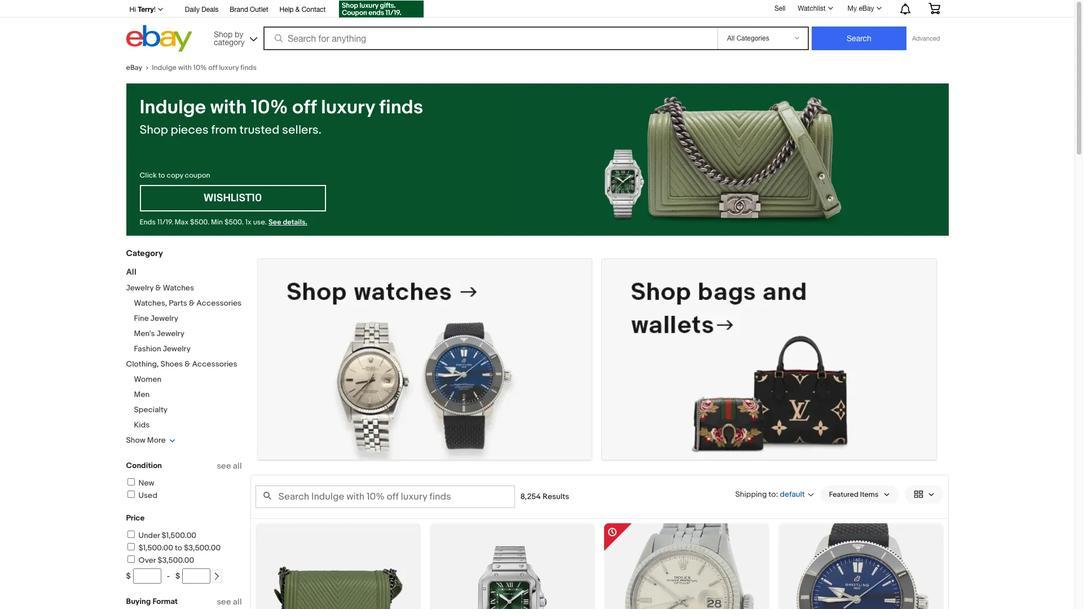 Task type: locate. For each thing, give the bounding box(es) containing it.
with for indulge with 10% off luxury finds shop pieces from trusted sellers.
[[210, 96, 247, 120]]

0 vertical spatial $1,500.00
[[162, 531, 196, 540]]

trusted
[[240, 123, 279, 138]]

with for indulge with 10% off luxury finds
[[178, 63, 192, 72]]

indulge
[[152, 63, 177, 72], [140, 96, 206, 120]]

see all button for condition
[[217, 461, 242, 472]]

price
[[126, 513, 145, 523]]

indulge with 10% off luxury finds shop pieces from trusted sellers.
[[140, 96, 423, 138]]

2 see all from the top
[[217, 597, 242, 608]]

fashion jewelry link
[[134, 344, 191, 354]]

0 horizontal spatial off
[[208, 63, 217, 72]]

submit price range image
[[213, 573, 221, 581]]

1 vertical spatial see all
[[217, 597, 242, 608]]

featured items
[[829, 490, 879, 499]]

1 horizontal spatial with
[[210, 96, 247, 120]]

items
[[860, 490, 879, 499]]

to for $3,500.00
[[175, 543, 182, 553]]

jewelry & watches link
[[126, 283, 194, 293]]

your shopping cart image
[[928, 3, 941, 14]]

1 horizontal spatial off
[[292, 96, 317, 120]]

10%
[[193, 63, 207, 72], [251, 96, 288, 120]]

with
[[178, 63, 192, 72], [210, 96, 247, 120]]

ebay link
[[126, 63, 152, 72]]

0 vertical spatial finds
[[240, 63, 257, 72]]

shop inside shop by category
[[214, 30, 233, 39]]

to inside shipping to : default
[[769, 489, 776, 499]]

use.
[[253, 218, 267, 227]]

finds inside indulge with 10% off luxury finds shop pieces from trusted sellers.
[[379, 96, 423, 120]]

finds for indulge with 10% off luxury finds shop pieces from trusted sellers.
[[379, 96, 423, 120]]

women link
[[134, 375, 161, 384]]

accessories right parts
[[196, 298, 242, 308]]

0 horizontal spatial shop
[[140, 123, 168, 138]]

coupon
[[185, 171, 210, 180]]

with up from
[[210, 96, 247, 120]]

all
[[126, 267, 136, 278]]

$ right -
[[176, 571, 180, 581]]

mens 46mm breitling super ocean automatic watch with blue and dial rubber strap image
[[780, 523, 941, 609]]

$ down over $3,500.00 option
[[126, 571, 131, 581]]

$500. left 1x
[[225, 218, 244, 227]]

$3,500.00 down "$1,500.00 to $3,500.00" link on the left of the page
[[157, 556, 194, 565]]

off for indulge with 10% off luxury finds
[[208, 63, 217, 72]]

0 horizontal spatial with
[[178, 63, 192, 72]]

see all for buying format
[[217, 597, 242, 608]]

$ for maximum value text field
[[176, 571, 180, 581]]

Enter your search keyword text field
[[255, 486, 515, 508]]

2 horizontal spatial to
[[769, 489, 776, 499]]

category
[[214, 38, 245, 47]]

1 horizontal spatial $
[[176, 571, 180, 581]]

ebay inside account navigation
[[859, 5, 874, 12]]

sell link
[[769, 4, 791, 12]]

0 vertical spatial shop
[[214, 30, 233, 39]]

1 vertical spatial to
[[769, 489, 776, 499]]

1 vertical spatial off
[[292, 96, 317, 120]]

&
[[295, 6, 300, 14], [155, 283, 161, 293], [189, 298, 195, 308], [185, 359, 190, 369]]

10% for indulge with 10% off luxury finds shop pieces from trusted sellers.
[[251, 96, 288, 120]]

off down category
[[208, 63, 217, 72]]

1 vertical spatial 10%
[[251, 96, 288, 120]]

men
[[134, 390, 150, 399]]

10% inside indulge with 10% off luxury finds shop pieces from trusted sellers.
[[251, 96, 288, 120]]

1 see all from the top
[[217, 461, 242, 472]]

fine jewelry link
[[134, 314, 178, 323]]

over
[[139, 556, 156, 565]]

off
[[208, 63, 217, 72], [292, 96, 317, 120]]

1 horizontal spatial luxury
[[321, 96, 375, 120]]

2 $ from the left
[[176, 571, 180, 581]]

men's
[[134, 329, 155, 338]]

1 horizontal spatial 10%
[[251, 96, 288, 120]]

luxury for indulge with 10% off luxury finds
[[219, 63, 239, 72]]

$3,500.00
[[184, 543, 221, 553], [157, 556, 194, 565]]

daily deals
[[185, 6, 218, 14]]

shop by category
[[214, 30, 245, 47]]

11/19.
[[157, 218, 173, 227]]

1 $500. from the left
[[190, 218, 209, 227]]

main content
[[250, 249, 949, 609]]

$1,500.00 to $3,500.00
[[139, 543, 221, 553]]

Minimum Value text field
[[133, 569, 161, 584]]

1 $ from the left
[[126, 571, 131, 581]]

ends
[[140, 218, 156, 227]]

8,254 results
[[520, 492, 569, 501]]

see all
[[217, 461, 242, 472], [217, 597, 242, 608]]

& right help
[[295, 6, 300, 14]]

1 vertical spatial with
[[210, 96, 247, 120]]

1 vertical spatial luxury
[[321, 96, 375, 120]]

shop left "pieces"
[[140, 123, 168, 138]]

see
[[217, 461, 231, 472], [217, 597, 231, 608]]

watchlist link
[[792, 2, 838, 15]]

max
[[175, 218, 189, 227]]

new link
[[126, 478, 154, 488]]

0 horizontal spatial 10%
[[193, 63, 207, 72]]

-
[[167, 571, 170, 581]]

shop by category button
[[209, 25, 260, 49]]

1 vertical spatial $3,500.00
[[157, 556, 194, 565]]

2 vertical spatial to
[[175, 543, 182, 553]]

accessories right shoes
[[192, 359, 237, 369]]

0 vertical spatial 10%
[[193, 63, 207, 72]]

see
[[268, 218, 281, 227]]

cartier santos medium 35.1mm wssa0061 steel roman green dial new/complete 2023 image
[[430, 544, 595, 609]]

None submit
[[812, 27, 907, 50]]

8,254
[[520, 492, 541, 501]]

see all button for buying format
[[217, 597, 242, 608]]

ebay
[[859, 5, 874, 12], [126, 63, 142, 72]]

0 horizontal spatial ebay
[[126, 63, 142, 72]]

shop left by on the left top of the page
[[214, 30, 233, 39]]

brand outlet link
[[230, 4, 268, 16]]

1 horizontal spatial finds
[[379, 96, 423, 120]]

2 see all button from the top
[[217, 597, 242, 608]]

$500. left min
[[190, 218, 209, 227]]

1 horizontal spatial to
[[175, 543, 182, 553]]

contact
[[302, 6, 326, 14]]

2 see from the top
[[217, 597, 231, 608]]

0 vertical spatial indulge
[[152, 63, 177, 72]]

condition
[[126, 461, 162, 471]]

& inside account navigation
[[295, 6, 300, 14]]

0 vertical spatial with
[[178, 63, 192, 72]]

:
[[776, 489, 778, 499]]

chanel calfskin chevron quilted medium boy flap light green bag image
[[255, 523, 421, 609]]

0 vertical spatial see all button
[[217, 461, 242, 472]]

1 vertical spatial indulge
[[140, 96, 206, 120]]

None text field
[[258, 259, 592, 460]]

!
[[154, 6, 156, 14]]

with right ebay link
[[178, 63, 192, 72]]

to left copy
[[158, 171, 165, 180]]

by
[[235, 30, 243, 39]]

$1,500.00 up the over $3,500.00 link
[[139, 543, 173, 553]]

Under $1,500.00 checkbox
[[127, 531, 135, 538]]

0 vertical spatial see
[[217, 461, 231, 472]]

brand outlet
[[230, 6, 268, 14]]

0 horizontal spatial luxury
[[219, 63, 239, 72]]

0 vertical spatial ebay
[[859, 5, 874, 12]]

1 see from the top
[[217, 461, 231, 472]]

0 horizontal spatial finds
[[240, 63, 257, 72]]

1 vertical spatial ebay
[[126, 63, 142, 72]]

watchlist
[[798, 5, 826, 12]]

1 vertical spatial see
[[217, 597, 231, 608]]

deals
[[202, 6, 218, 14]]

1 vertical spatial shop
[[140, 123, 168, 138]]

watches
[[163, 283, 194, 293]]

hi
[[129, 6, 136, 14]]

min
[[211, 218, 223, 227]]

1 horizontal spatial shop
[[214, 30, 233, 39]]

off inside indulge with 10% off luxury finds shop pieces from trusted sellers.
[[292, 96, 317, 120]]

used
[[139, 491, 157, 500]]

$1,500.00
[[162, 531, 196, 540], [139, 543, 173, 553]]

0 vertical spatial off
[[208, 63, 217, 72]]

1 see all button from the top
[[217, 461, 242, 472]]

& up watches,
[[155, 283, 161, 293]]

New checkbox
[[127, 478, 135, 486]]

with inside indulge with 10% off luxury finds shop pieces from trusted sellers.
[[210, 96, 247, 120]]

0 vertical spatial see all
[[217, 461, 242, 472]]

to
[[158, 171, 165, 180], [769, 489, 776, 499], [175, 543, 182, 553]]

1 horizontal spatial ebay
[[859, 5, 874, 12]]

2 $500. from the left
[[225, 218, 244, 227]]

1 horizontal spatial $500.
[[225, 218, 244, 227]]

pieces
[[171, 123, 209, 138]]

main content containing shipping to
[[250, 249, 949, 609]]

$1,500.00 up $1,500.00 to $3,500.00 on the bottom of the page
[[162, 531, 196, 540]]

shop inside indulge with 10% off luxury finds shop pieces from trusted sellers.
[[140, 123, 168, 138]]

to left default
[[769, 489, 776, 499]]

luxury
[[219, 63, 239, 72], [321, 96, 375, 120]]

advanced
[[912, 35, 940, 42]]

$ for the minimum value text field
[[126, 571, 131, 581]]

None text field
[[602, 259, 937, 460]]

0 vertical spatial luxury
[[219, 63, 239, 72]]

indulge inside indulge with 10% off luxury finds shop pieces from trusted sellers.
[[140, 96, 206, 120]]

luxury up sellers.
[[321, 96, 375, 120]]

1 vertical spatial finds
[[379, 96, 423, 120]]

0 horizontal spatial $
[[126, 571, 131, 581]]

0 horizontal spatial to
[[158, 171, 165, 180]]

$3,500.00 up maximum value text field
[[184, 543, 221, 553]]

0 vertical spatial to
[[158, 171, 165, 180]]

watches image
[[258, 259, 592, 460]]

1 all from the top
[[233, 461, 242, 472]]

jewelry
[[126, 283, 154, 293], [151, 314, 178, 323], [157, 329, 184, 338], [163, 344, 191, 354]]

under
[[139, 531, 160, 540]]

luxury down category
[[219, 63, 239, 72]]

featured items button
[[820, 486, 899, 504]]

off up sellers.
[[292, 96, 317, 120]]

0 vertical spatial all
[[233, 461, 242, 472]]

more
[[147, 436, 166, 445]]

2 all from the top
[[233, 597, 242, 608]]

shipping to : default
[[735, 489, 805, 499]]

1 vertical spatial all
[[233, 597, 242, 608]]

1 vertical spatial see all button
[[217, 597, 242, 608]]

luxury inside indulge with 10% off luxury finds shop pieces from trusted sellers.
[[321, 96, 375, 120]]

to down 'under $1,500.00'
[[175, 543, 182, 553]]

0 horizontal spatial $500.
[[190, 218, 209, 227]]

shipping
[[735, 489, 767, 499]]

see all for condition
[[217, 461, 242, 472]]

0 vertical spatial accessories
[[196, 298, 242, 308]]

1x
[[245, 218, 252, 227]]

show more button
[[126, 436, 175, 445]]

all
[[233, 461, 242, 472], [233, 597, 242, 608]]



Task type: describe. For each thing, give the bounding box(es) containing it.
$1,500.00 to $3,500.00 link
[[126, 543, 221, 553]]

buying format
[[126, 597, 178, 606]]

show
[[126, 436, 145, 445]]

over $3,500.00
[[139, 556, 194, 565]]

Maximum Value text field
[[182, 569, 211, 584]]

0 vertical spatial $3,500.00
[[184, 543, 221, 553]]

shoes
[[161, 359, 183, 369]]

fine
[[134, 314, 149, 323]]

get the coupon image
[[339, 1, 424, 17]]

watches, parts & accessories link
[[134, 298, 242, 308]]

show more
[[126, 436, 166, 445]]

jewelry & watches watches, parts & accessories fine jewelry men's jewelry fashion jewelry clothing, shoes & accessories women men specialty kids
[[126, 283, 242, 430]]

none submit inside shop by category banner
[[812, 27, 907, 50]]

default
[[780, 490, 805, 499]]

over $3,500.00 link
[[126, 556, 194, 565]]

details.
[[283, 218, 307, 227]]

buying
[[126, 597, 151, 606]]

see for condition
[[217, 461, 231, 472]]

$1,500.00 to $3,500.00 checkbox
[[127, 543, 135, 551]]

category
[[126, 248, 163, 259]]

copy
[[167, 171, 183, 180]]

ends 11/19. max $500. min $500. 1x use. see details.
[[140, 218, 307, 227]]

account navigation
[[123, 0, 949, 19]]

jewelry up fashion jewelry link
[[157, 329, 184, 338]]

1 vertical spatial accessories
[[192, 359, 237, 369]]

my ebay
[[848, 5, 874, 12]]

wishlist10 button
[[140, 185, 326, 212]]

1 vertical spatial $1,500.00
[[139, 543, 173, 553]]

& right shoes
[[185, 359, 190, 369]]

click
[[140, 171, 157, 180]]

specialty link
[[134, 405, 168, 415]]

daily
[[185, 6, 200, 14]]

Used checkbox
[[127, 491, 135, 498]]

women
[[134, 375, 161, 384]]

format
[[153, 597, 178, 606]]

brand
[[230, 6, 248, 14]]

men's jewelry link
[[134, 329, 184, 338]]

luxury for indulge with 10% off luxury finds shop pieces from trusted sellers.
[[321, 96, 375, 120]]

to for :
[[769, 489, 776, 499]]

help & contact
[[280, 6, 326, 14]]

indulge for indulge with 10% off luxury finds shop pieces from trusted sellers.
[[140, 96, 206, 120]]

fashion
[[134, 344, 161, 354]]

clothing, shoes & accessories link
[[126, 359, 237, 369]]

daily deals link
[[185, 4, 218, 16]]

jewelry down all on the left top of the page
[[126, 283, 154, 293]]

outlet
[[250, 6, 268, 14]]

kids
[[134, 420, 150, 430]]

advanced link
[[907, 27, 946, 50]]

terry
[[138, 5, 154, 14]]

help & contact link
[[280, 4, 326, 16]]

hi terry !
[[129, 5, 156, 14]]

finds for indulge with 10% off luxury finds
[[240, 63, 257, 72]]

indulge with 10% off luxury finds
[[152, 63, 257, 72]]

specialty
[[134, 405, 168, 415]]

clothing,
[[126, 359, 159, 369]]

featured
[[829, 490, 859, 499]]

from
[[211, 123, 237, 138]]

used link
[[126, 491, 157, 500]]

view: gallery view image
[[914, 489, 935, 501]]

Search for anything text field
[[265, 28, 715, 49]]

jewelry up clothing, shoes & accessories link
[[163, 344, 191, 354]]

indulge for indulge with 10% off luxury finds
[[152, 63, 177, 72]]

jewelry up men's jewelry link
[[151, 314, 178, 323]]

my
[[848, 5, 857, 12]]

off for indulge with 10% off luxury finds shop pieces from trusted sellers.
[[292, 96, 317, 120]]

rolex datejust men stainless steel watch 18k white gold fluted bezel silver 1601 image
[[615, 523, 758, 609]]

sellers.
[[282, 123, 322, 138]]

under $1,500.00
[[139, 531, 196, 540]]

all for buying format
[[233, 597, 242, 608]]

click to copy coupon
[[140, 171, 210, 180]]

sell
[[775, 4, 786, 12]]

help
[[280, 6, 294, 14]]

kids link
[[134, 420, 150, 430]]

results
[[543, 492, 569, 501]]

shop by category banner
[[123, 0, 949, 55]]

all for condition
[[233, 461, 242, 472]]

to for copy
[[158, 171, 165, 180]]

watches,
[[134, 298, 167, 308]]

& right parts
[[189, 298, 195, 308]]

Over $3,500.00 checkbox
[[127, 556, 135, 563]]

see for buying format
[[217, 597, 231, 608]]

handbags image
[[602, 259, 937, 460]]

under $1,500.00 link
[[126, 531, 196, 540]]

my ebay link
[[841, 2, 887, 15]]

10% for indulge with 10% off luxury finds
[[193, 63, 207, 72]]

wishlist10
[[203, 192, 262, 205]]

men link
[[134, 390, 150, 399]]

new
[[139, 478, 154, 488]]



Task type: vqa. For each thing, say whether or not it's contained in the screenshot.
first 'see' from the top
yes



